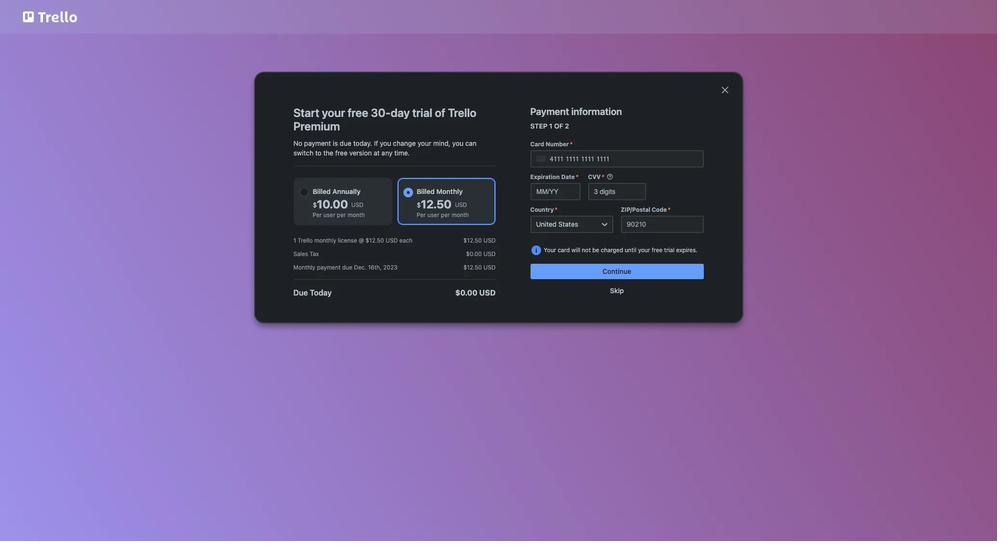 Task type: locate. For each thing, give the bounding box(es) containing it.
per for 10.00
[[337, 212, 346, 219]]

1 vertical spatial $12.50 usd
[[464, 264, 496, 271]]

1 month from the left
[[348, 212, 365, 219]]

2 $12.50 usd from the top
[[464, 264, 496, 271]]

month down annually
[[348, 212, 365, 219]]

$ 12.50 usd per user per month
[[417, 198, 469, 219]]

$0.00
[[466, 251, 482, 258], [456, 289, 478, 297]]

1 horizontal spatial you
[[453, 139, 464, 147]]

2 user from the left
[[428, 212, 440, 219]]

$
[[313, 201, 317, 209], [417, 201, 421, 209]]

1 vertical spatial due
[[342, 264, 353, 271]]

1 vertical spatial $0.00
[[456, 289, 478, 297]]

1 horizontal spatial billed
[[417, 187, 435, 196]]

payment inside no payment is due today. if you change your mind, you can switch to the free version at any time.
[[304, 139, 331, 147]]

2 per from the left
[[441, 212, 450, 219]]

0 vertical spatial your
[[322, 106, 345, 119]]

per
[[337, 212, 346, 219], [441, 212, 450, 219]]

0 vertical spatial trial
[[413, 106, 433, 119]]

per down 12.50
[[441, 212, 450, 219]]

payment down tax
[[317, 264, 341, 271]]

$ down billed monthly
[[417, 201, 421, 209]]

united states
[[536, 220, 579, 228]]

due right the is
[[340, 139, 352, 147]]

0 vertical spatial $0.00
[[466, 251, 482, 258]]

0 vertical spatial due
[[340, 139, 352, 147]]

$12.50 for $12.50
[[464, 237, 482, 244]]

1 billed from the left
[[313, 187, 331, 196]]

user inside $ 12.50 usd per user per month
[[428, 212, 440, 219]]

usd
[[352, 201, 364, 209], [455, 201, 467, 209], [386, 237, 398, 244], [484, 237, 496, 244], [484, 251, 496, 258], [484, 264, 496, 271], [480, 289, 496, 297]]

per down 12.50
[[417, 212, 426, 219]]

due inside no payment is due today. if you change your mind, you can switch to the free version at any time.
[[340, 139, 352, 147]]

payment
[[304, 139, 331, 147], [317, 264, 341, 271]]

0 vertical spatial trello
[[448, 106, 477, 119]]

monthly down sales tax
[[294, 264, 316, 271]]

of
[[435, 106, 446, 119], [555, 122, 564, 130]]

12.50
[[421, 198, 452, 211]]

0 vertical spatial 1
[[550, 122, 553, 130]]

0 vertical spatial free
[[348, 106, 369, 119]]

0 horizontal spatial month
[[348, 212, 365, 219]]

your left mind,
[[418, 139, 432, 147]]

1 horizontal spatial user
[[428, 212, 440, 219]]

card number *
[[531, 141, 573, 148]]

$12.50 usd for monthly payment due dec. 16th, 2023
[[464, 264, 496, 271]]

you right if
[[380, 139, 391, 147]]

per for 12.50
[[441, 212, 450, 219]]

your right the start
[[322, 106, 345, 119]]

1 $12.50 usd from the top
[[464, 237, 496, 244]]

monthly
[[437, 187, 463, 196], [294, 264, 316, 271]]

trial
[[413, 106, 433, 119], [665, 247, 675, 254]]

of up mind,
[[435, 106, 446, 119]]

trello up sales tax
[[298, 237, 313, 244]]

can
[[466, 139, 477, 147]]

0 horizontal spatial trial
[[413, 106, 433, 119]]

0 horizontal spatial $
[[313, 201, 317, 209]]

1 horizontal spatial trello
[[448, 106, 477, 119]]

1 vertical spatial trial
[[665, 247, 675, 254]]

user for 12.50
[[428, 212, 440, 219]]

month
[[348, 212, 365, 219], [452, 212, 469, 219]]

free inside no payment is due today. if you change your mind, you can switch to the free version at any time.
[[335, 149, 348, 157]]

due left dec.
[[342, 264, 353, 271]]

per
[[313, 212, 322, 219], [417, 212, 426, 219]]

is
[[333, 139, 338, 147]]

1 $ from the left
[[313, 201, 317, 209]]

your
[[322, 106, 345, 119], [418, 139, 432, 147], [639, 247, 651, 254]]

1 trello monthly license @ $12.50 usd each
[[294, 237, 413, 244]]

today.
[[354, 139, 372, 147]]

skip
[[610, 287, 624, 295]]

be
[[593, 247, 600, 254]]

$ inside $ 12.50 usd per user per month
[[417, 201, 421, 209]]

1 user from the left
[[324, 212, 336, 219]]

1 horizontal spatial of
[[555, 122, 564, 130]]

per inside the $ 10.00 usd per user per month
[[337, 212, 346, 219]]

billed
[[313, 187, 331, 196], [417, 187, 435, 196]]

per inside the $ 10.00 usd per user per month
[[313, 212, 322, 219]]

* right date
[[576, 173, 579, 181]]

payment up to
[[304, 139, 331, 147]]

1 vertical spatial payment
[[317, 264, 341, 271]]

$12.50 usd for 1 trello monthly license @ $12.50 usd each
[[464, 237, 496, 244]]

0 horizontal spatial of
[[435, 106, 446, 119]]

dec.
[[354, 264, 367, 271]]

per inside $ 12.50 usd per user per month
[[417, 212, 426, 219]]

2 horizontal spatial your
[[639, 247, 651, 254]]

1 horizontal spatial your
[[418, 139, 432, 147]]

1 horizontal spatial 1
[[550, 122, 553, 130]]

month inside the $ 10.00 usd per user per month
[[348, 212, 365, 219]]

$ for 12.50
[[417, 201, 421, 209]]

0 horizontal spatial user
[[324, 212, 336, 219]]

0 horizontal spatial per
[[313, 212, 322, 219]]

close image
[[720, 84, 731, 96]]

1 per from the left
[[313, 212, 322, 219]]

0 horizontal spatial you
[[380, 139, 391, 147]]

month inside $ 12.50 usd per user per month
[[452, 212, 469, 219]]

0 horizontal spatial 1
[[294, 237, 296, 244]]

1 vertical spatial $0.00 usd
[[456, 289, 496, 297]]

your right until
[[639, 247, 651, 254]]

user
[[324, 212, 336, 219], [428, 212, 440, 219]]

payment information step 1 of 2
[[531, 106, 622, 130]]

you
[[380, 139, 391, 147], [453, 139, 464, 147]]

your inside no payment is due today. if you change your mind, you can switch to the free version at any time.
[[418, 139, 432, 147]]

1 up sales
[[294, 237, 296, 244]]

billed for 12.50
[[417, 187, 435, 196]]

1 horizontal spatial trial
[[665, 247, 675, 254]]

billed up 12.50
[[417, 187, 435, 196]]

zip/postal
[[621, 206, 651, 213]]

cvv
[[589, 173, 601, 181]]

1 vertical spatial your
[[418, 139, 432, 147]]

free down 90210 text field
[[652, 247, 663, 254]]

card
[[558, 247, 570, 254]]

your
[[544, 247, 556, 254]]

billed up 10.00
[[313, 187, 331, 196]]

$12.50
[[366, 237, 384, 244], [464, 237, 482, 244], [464, 264, 482, 271]]

free
[[348, 106, 369, 119], [335, 149, 348, 157], [652, 247, 663, 254]]

each
[[400, 237, 413, 244]]

2 month from the left
[[452, 212, 469, 219]]

trello image
[[21, 6, 79, 28]]

your inside start your free 30-day trial of trello premium
[[322, 106, 345, 119]]

trello up can
[[448, 106, 477, 119]]

1 right step
[[550, 122, 553, 130]]

2 billed from the left
[[417, 187, 435, 196]]

0 horizontal spatial your
[[322, 106, 345, 119]]

0 horizontal spatial monthly
[[294, 264, 316, 271]]

* right number
[[570, 141, 573, 148]]

user down 10.00
[[324, 212, 336, 219]]

2 vertical spatial your
[[639, 247, 651, 254]]

$0.00 usd
[[466, 251, 496, 258], [456, 289, 496, 297]]

$12.50 usd
[[464, 237, 496, 244], [464, 264, 496, 271]]

1
[[550, 122, 553, 130], [294, 237, 296, 244]]

date
[[562, 173, 575, 181]]

$0.00 for today
[[456, 289, 478, 297]]

premium
[[294, 119, 340, 133]]

1 vertical spatial trello
[[298, 237, 313, 244]]

if
[[374, 139, 378, 147]]

1 horizontal spatial month
[[452, 212, 469, 219]]

0 horizontal spatial billed
[[313, 187, 331, 196]]

month down billed monthly
[[452, 212, 469, 219]]

* for card number *
[[570, 141, 573, 148]]

1 vertical spatial of
[[555, 122, 564, 130]]

0 horizontal spatial per
[[337, 212, 346, 219]]

free down the is
[[335, 149, 348, 157]]

user down 12.50
[[428, 212, 440, 219]]

trial right day
[[413, 106, 433, 119]]

$ 10.00 usd per user per month
[[313, 198, 365, 219]]

zip/postal code *
[[621, 206, 671, 213]]

2 $ from the left
[[417, 201, 421, 209]]

1 horizontal spatial $
[[417, 201, 421, 209]]

1 per from the left
[[337, 212, 346, 219]]

1 vertical spatial 1
[[294, 237, 296, 244]]

$ inside the $ 10.00 usd per user per month
[[313, 201, 317, 209]]

@
[[359, 237, 364, 244]]

* right "code"
[[668, 206, 671, 213]]

per down 10.00
[[313, 212, 322, 219]]

card
[[531, 141, 545, 148]]

to
[[316, 149, 322, 157]]

0 horizontal spatial trello
[[298, 237, 313, 244]]

per inside $ 12.50 usd per user per month
[[441, 212, 450, 219]]

expiration date *
[[531, 173, 579, 181]]

of inside payment information step 1 of 2
[[555, 122, 564, 130]]

0 vertical spatial monthly
[[437, 187, 463, 196]]

payment for monthly
[[317, 264, 341, 271]]

1 horizontal spatial per
[[441, 212, 450, 219]]

0 vertical spatial $12.50 usd
[[464, 237, 496, 244]]

*
[[570, 141, 573, 148], [576, 173, 579, 181], [602, 173, 605, 181], [555, 206, 558, 213], [668, 206, 671, 213]]

trello
[[448, 106, 477, 119], [298, 237, 313, 244]]

user inside the $ 10.00 usd per user per month
[[324, 212, 336, 219]]

per for 10.00
[[313, 212, 322, 219]]

the
[[324, 149, 334, 157]]

trial inside start your free 30-day trial of trello premium
[[413, 106, 433, 119]]

of left 2
[[555, 122, 564, 130]]

per down 10.00
[[337, 212, 346, 219]]

states
[[559, 220, 579, 228]]

trial left expires.
[[665, 247, 675, 254]]

2 per from the left
[[417, 212, 426, 219]]

at
[[374, 149, 380, 157]]

start
[[294, 106, 320, 119]]

* for zip/postal code *
[[668, 206, 671, 213]]

0 vertical spatial of
[[435, 106, 446, 119]]

mind,
[[434, 139, 451, 147]]

1 vertical spatial free
[[335, 149, 348, 157]]

due
[[340, 139, 352, 147], [342, 264, 353, 271]]

month for 12.50
[[452, 212, 469, 219]]

0 vertical spatial payment
[[304, 139, 331, 147]]

$ down billed annually
[[313, 201, 317, 209]]

monthly up $ 12.50 usd per user per month
[[437, 187, 463, 196]]

free left the 30-
[[348, 106, 369, 119]]

2 you from the left
[[453, 139, 464, 147]]

$0.00 usd for due today
[[456, 289, 496, 297]]

0 vertical spatial $0.00 usd
[[466, 251, 496, 258]]

1 horizontal spatial per
[[417, 212, 426, 219]]

$ for 10.00
[[313, 201, 317, 209]]

you left can
[[453, 139, 464, 147]]



Task type: describe. For each thing, give the bounding box(es) containing it.
until
[[625, 247, 637, 254]]

usd inside $ 12.50 usd per user per month
[[455, 201, 467, 209]]

of inside start your free 30-day trial of trello premium
[[435, 106, 446, 119]]

version
[[350, 149, 372, 157]]

expiration
[[531, 173, 560, 181]]

time.
[[395, 149, 410, 157]]

* right country
[[555, 206, 558, 213]]

2 vertical spatial free
[[652, 247, 663, 254]]

number
[[546, 141, 569, 148]]

open cvv tooltip image
[[607, 173, 614, 180]]

usd inside the $ 10.00 usd per user per month
[[352, 201, 364, 209]]

billed for 10.00
[[313, 187, 331, 196]]

$0.00 usd for sales tax
[[466, 251, 496, 258]]

16th,
[[368, 264, 382, 271]]

1 inside payment information step 1 of 2
[[550, 122, 553, 130]]

code
[[652, 206, 667, 213]]

1 vertical spatial monthly
[[294, 264, 316, 271]]

1 you from the left
[[380, 139, 391, 147]]

not
[[582, 247, 591, 254]]

monthly payment due dec. 16th, 2023
[[294, 264, 398, 271]]

cvv *
[[589, 173, 605, 181]]

day
[[391, 106, 410, 119]]

1 horizontal spatial monthly
[[437, 187, 463, 196]]

skip button
[[531, 283, 704, 299]]

country *
[[531, 206, 558, 213]]

charged
[[601, 247, 624, 254]]

monthly
[[315, 237, 337, 244]]

2
[[565, 122, 570, 130]]

information
[[572, 106, 622, 117]]

step
[[531, 122, 548, 130]]

$12.50 for 2023
[[464, 264, 482, 271]]

month for 10.00
[[348, 212, 365, 219]]

sales
[[294, 251, 308, 258]]

due
[[294, 289, 308, 297]]

payment for no
[[304, 139, 331, 147]]

no
[[294, 139, 303, 147]]

90210 text field
[[621, 216, 704, 233]]

payment
[[531, 106, 570, 117]]

change
[[393, 139, 416, 147]]

billed annually
[[313, 187, 361, 196]]

* left open cvv tooltip image
[[602, 173, 605, 181]]

switch
[[294, 149, 314, 157]]

per for 12.50
[[417, 212, 426, 219]]

start your free 30-day trial of trello premium
[[294, 106, 477, 133]]

license
[[338, 237, 357, 244]]

no payment is due today. if you change your mind, you can switch to the free version at any time.
[[294, 139, 477, 157]]

due today
[[294, 289, 332, 297]]

user for 10.00
[[324, 212, 336, 219]]

will
[[572, 247, 581, 254]]

30-
[[371, 106, 391, 119]]

continue button
[[531, 264, 704, 279]]

annually
[[333, 187, 361, 196]]

trello inside start your free 30-day trial of trello premium
[[448, 106, 477, 119]]

your card will not be charged until your free trial expires.
[[544, 247, 698, 254]]

united
[[536, 220, 557, 228]]

any
[[382, 149, 393, 157]]

billed monthly
[[417, 187, 463, 196]]

today
[[310, 289, 332, 297]]

2023
[[384, 264, 398, 271]]

tax
[[310, 251, 319, 258]]

free inside start your free 30-day trial of trello premium
[[348, 106, 369, 119]]

expires.
[[677, 247, 698, 254]]

sales tax
[[294, 251, 319, 258]]

continue
[[603, 267, 632, 276]]

* for expiration date *
[[576, 173, 579, 181]]

country
[[531, 206, 554, 213]]

10.00
[[317, 198, 348, 211]]

$0.00 for tax
[[466, 251, 482, 258]]



Task type: vqa. For each thing, say whether or not it's contained in the screenshot.
John Smith (johnsmith38824343) icon
no



